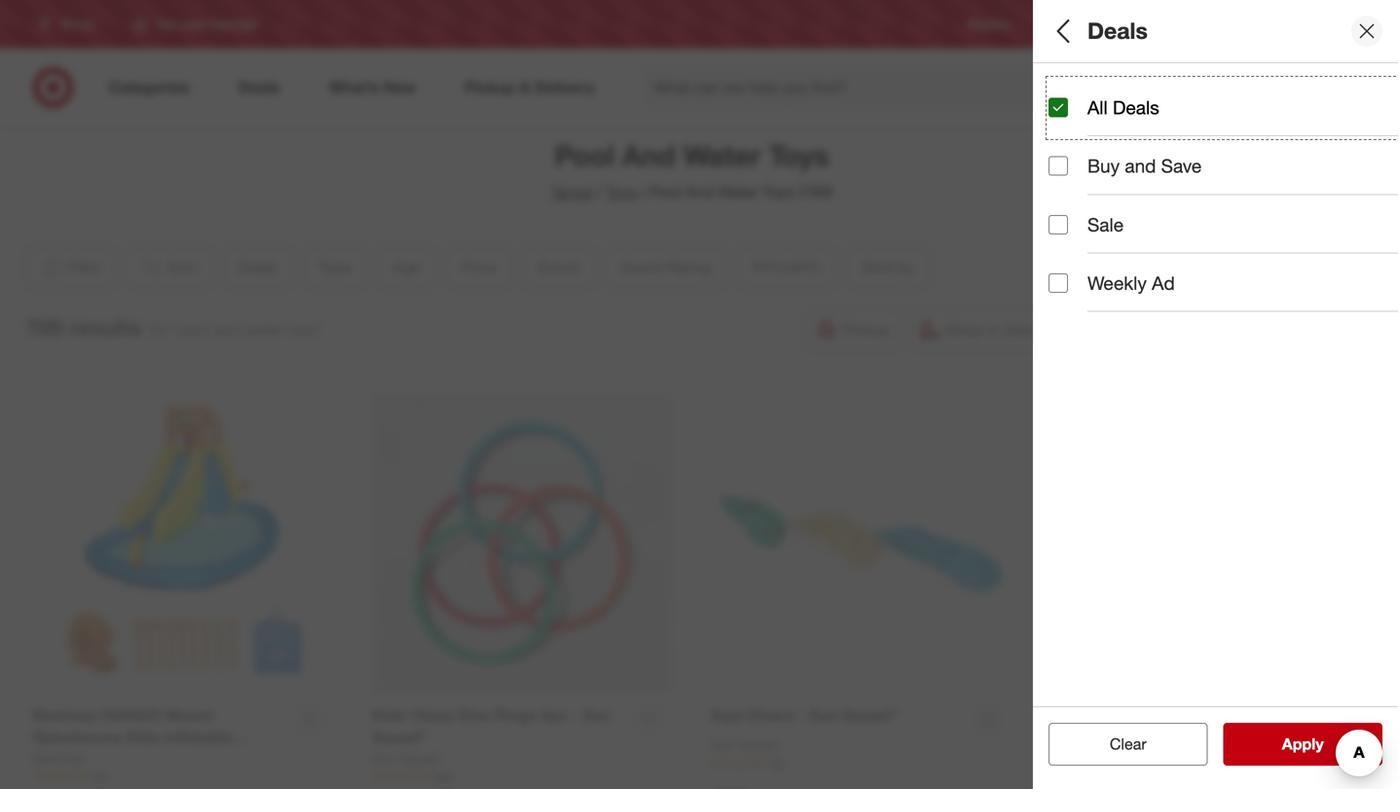 Task type: vqa. For each thing, say whether or not it's contained in the screenshot.
return
no



Task type: locate. For each thing, give the bounding box(es) containing it.
featured button
[[1049, 677, 1384, 745]]

weekly ad
[[1042, 17, 1097, 32], [1088, 272, 1175, 295]]

Sale checkbox
[[1049, 215, 1068, 235]]

0 vertical spatial toys
[[769, 138, 829, 173]]

0 vertical spatial ad
[[1083, 17, 1097, 32]]

1 vertical spatial weekly ad
[[1088, 272, 1175, 295]]

all right all deals 'option'
[[1088, 96, 1108, 119]]

0 horizontal spatial pool
[[555, 138, 614, 173]]

deals dialog
[[1033, 0, 1398, 790]]

1 horizontal spatial weekly
[[1088, 272, 1147, 295]]

ad left redcard
[[1083, 17, 1097, 32]]

all left filters
[[1049, 17, 1076, 44]]

(789)
[[799, 183, 833, 202]]

find
[[1303, 17, 1325, 32]]

0 horizontal spatial /
[[597, 183, 602, 202]]

weekly left filters
[[1042, 17, 1080, 32]]

results left for
[[69, 314, 142, 341]]

all up "type"
[[1049, 102, 1064, 119]]

268
[[432, 770, 452, 784]]

1 horizontal spatial results
[[1294, 735, 1345, 754]]

0 vertical spatial pool
[[555, 138, 614, 173]]

results right "see"
[[1294, 735, 1345, 754]]

target
[[551, 183, 593, 202]]

"pool
[[173, 320, 210, 339]]

find stores
[[1303, 17, 1362, 32]]

toys
[[769, 138, 829, 173], [763, 183, 794, 202]]

pool up target link
[[555, 138, 614, 173]]

and right toys
[[686, 183, 714, 202]]

all for all filters
[[1049, 17, 1076, 44]]

toys left (789)
[[763, 183, 794, 202]]

1 vertical spatial water
[[718, 183, 759, 202]]

deals
[[1088, 17, 1148, 44], [1049, 77, 1099, 99], [1113, 96, 1160, 119], [1068, 102, 1102, 119]]

type
[[1049, 152, 1090, 174]]

1 horizontal spatial /
[[641, 183, 647, 202]]

deals all deals
[[1049, 77, 1102, 119]]

0 horizontal spatial weekly
[[1042, 17, 1080, 32]]

0 horizontal spatial results
[[69, 314, 142, 341]]

789 results for "pool and water toys"
[[26, 314, 322, 341]]

Weekly Ad checkbox
[[1049, 274, 1068, 293]]

results for see
[[1294, 735, 1345, 754]]

and inside deals dialog
[[1125, 155, 1156, 177]]

results
[[69, 314, 142, 341], [1294, 735, 1345, 754]]

30
[[93, 770, 106, 784]]

water
[[683, 138, 761, 173], [718, 183, 759, 202], [245, 320, 283, 339]]

/ right toys
[[641, 183, 647, 202]]

save
[[1162, 155, 1202, 177]]

weekly
[[1042, 17, 1080, 32], [1088, 272, 1147, 295]]

clear inside all filters dialog
[[1100, 735, 1137, 754]]

and right "pool
[[214, 320, 241, 339]]

ad inside deals dialog
[[1152, 272, 1175, 295]]

2 vertical spatial water
[[245, 320, 283, 339]]

all
[[1049, 17, 1076, 44], [1088, 96, 1108, 119], [1049, 102, 1064, 119]]

weekly ad link
[[1042, 16, 1097, 33]]

clear
[[1100, 735, 1137, 754], [1110, 735, 1147, 754]]

weekly ad down sale
[[1088, 272, 1175, 295]]

weekly right weekly ad option
[[1088, 272, 1147, 295]]

1 vertical spatial ad
[[1152, 272, 1175, 295]]

all deals
[[1088, 96, 1160, 119]]

2 clear from the left
[[1110, 735, 1147, 754]]

1 clear from the left
[[1100, 735, 1137, 754]]

and up toys
[[622, 138, 676, 173]]

30 link
[[33, 769, 333, 786]]

1 horizontal spatial pool
[[650, 183, 682, 202]]

target link
[[551, 183, 593, 202]]

/
[[597, 183, 602, 202], [641, 183, 647, 202]]

90 link
[[711, 756, 1011, 772]]

age
[[1049, 220, 1083, 242]]

all inside deals dialog
[[1088, 96, 1108, 119]]

age button
[[1049, 200, 1384, 268]]

ad
[[1083, 17, 1097, 32], [1152, 272, 1175, 295]]

clear button
[[1049, 724, 1208, 766]]

see results button
[[1224, 724, 1383, 766]]

0 vertical spatial results
[[69, 314, 142, 341]]

type button
[[1049, 131, 1384, 200]]

585
[[1110, 758, 1130, 772]]

toys up (789)
[[769, 138, 829, 173]]

pool
[[555, 138, 614, 173], [650, 183, 682, 202]]

pool right toys
[[650, 183, 682, 202]]

clear inside deals dialog
[[1110, 735, 1147, 754]]

1 / from the left
[[597, 183, 602, 202]]

and
[[622, 138, 676, 173], [1125, 155, 1156, 177], [686, 183, 714, 202], [214, 320, 241, 339]]

results for 789
[[69, 314, 142, 341]]

all for all deals
[[1088, 96, 1108, 119]]

1 vertical spatial results
[[1294, 735, 1345, 754]]

Buy and Save checkbox
[[1049, 157, 1068, 176]]

and right the buy
[[1125, 155, 1156, 177]]

results inside the "see results" "button"
[[1294, 735, 1345, 754]]

2 / from the left
[[641, 183, 647, 202]]

1 vertical spatial weekly
[[1088, 272, 1147, 295]]

1 vertical spatial toys
[[763, 183, 794, 202]]

redcard
[[1128, 17, 1175, 32]]

0 horizontal spatial ad
[[1083, 17, 1097, 32]]

ad down age button
[[1152, 272, 1175, 295]]

weekly ad up deals all deals
[[1042, 17, 1097, 32]]

all inside deals all deals
[[1049, 102, 1064, 119]]

for
[[150, 320, 168, 339]]

clear for clear
[[1110, 735, 1147, 754]]

1 horizontal spatial ad
[[1152, 272, 1175, 295]]

/ left toys
[[597, 183, 602, 202]]

filters
[[1082, 17, 1142, 44]]



Task type: describe. For each thing, give the bounding box(es) containing it.
featured
[[1049, 697, 1127, 719]]

find stores link
[[1303, 16, 1362, 33]]

apply button
[[1224, 724, 1383, 766]]

buy and save
[[1088, 155, 1202, 177]]

sale
[[1088, 214, 1124, 236]]

weekly ad inside deals dialog
[[1088, 272, 1175, 295]]

apply
[[1282, 735, 1324, 754]]

toys"
[[288, 320, 322, 339]]

clear all
[[1100, 735, 1157, 754]]

buy
[[1088, 155, 1120, 177]]

clear all button
[[1049, 724, 1208, 766]]

What can we help you find? suggestions appear below search field
[[642, 66, 1127, 109]]

water inside 789 results for "pool and water toys"
[[245, 320, 283, 339]]

toys link
[[606, 183, 637, 202]]

and inside 789 results for "pool and water toys"
[[214, 320, 241, 339]]

all filters dialog
[[1033, 0, 1398, 790]]

stores
[[1328, 17, 1362, 32]]

search button
[[1114, 66, 1160, 113]]

585 link
[[1050, 757, 1351, 773]]

price button
[[1049, 268, 1384, 336]]

registry
[[968, 17, 1011, 32]]

All Deals checkbox
[[1049, 98, 1068, 117]]

1 vertical spatial pool
[[650, 183, 682, 202]]

toys
[[606, 183, 637, 202]]

weekly inside deals dialog
[[1088, 272, 1147, 295]]

registry link
[[968, 16, 1011, 33]]

268 link
[[372, 769, 672, 786]]

price
[[1049, 288, 1095, 310]]

789
[[26, 314, 63, 341]]

90
[[771, 757, 784, 771]]

pool and water toys target / toys / pool and water toys (789)
[[551, 138, 833, 202]]

0 vertical spatial water
[[683, 138, 761, 173]]

all
[[1141, 735, 1157, 754]]

search
[[1114, 80, 1160, 99]]

clear for clear all
[[1100, 735, 1137, 754]]

0 vertical spatial weekly ad
[[1042, 17, 1097, 32]]

all filters
[[1049, 17, 1142, 44]]

redcard link
[[1128, 16, 1175, 33]]

see results
[[1262, 735, 1345, 754]]

0 vertical spatial weekly
[[1042, 17, 1080, 32]]

see
[[1262, 735, 1290, 754]]



